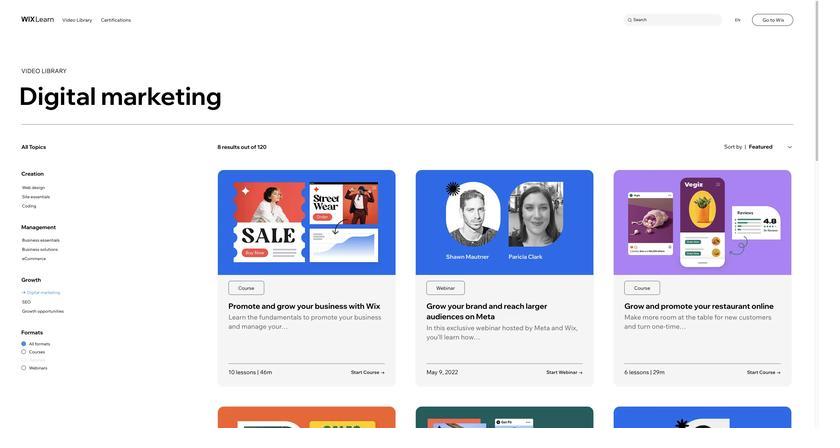 Task type: vqa. For each thing, say whether or not it's contained in the screenshot.
sell
no



Task type: locate. For each thing, give the bounding box(es) containing it.
a black and white headshot inset on a blue background: yoav cohen with a playful grin. image
[[614, 407, 792, 428]]

web design list item
[[21, 184, 50, 191]]

1 horizontal spatial lessons
[[630, 369, 650, 376]]

business down with
[[355, 313, 382, 322]]

lessons inside promote and grow your business with wix list item
[[236, 369, 256, 376]]

start for grow and promote your restaurant online
[[748, 369, 759, 375]]

business up the ecommerce at the bottom left
[[22, 247, 39, 252]]

digital
[[19, 80, 96, 111], [27, 290, 40, 295]]

exclusive
[[447, 324, 475, 332]]

wix right go
[[777, 17, 785, 23]]

1 vertical spatial wix
[[366, 301, 381, 311]]

1 vertical spatial business
[[22, 247, 39, 252]]

0 vertical spatial meta
[[476, 312, 495, 321]]

growth up "digital marketing" list item
[[21, 277, 41, 283]]

1 grow from the left
[[427, 301, 447, 311]]

more
[[643, 313, 659, 322]]

two product pages from an online streetwear store with buy now and order buttons with a graph that shows increasing sales. image
[[218, 170, 396, 275]]

seo
[[22, 299, 31, 305]]

3 → from the left
[[777, 369, 782, 375]]

2 start from the left
[[547, 369, 558, 375]]

0 vertical spatial business
[[315, 301, 348, 311]]

filters navigation
[[21, 137, 205, 371]]

start inside button
[[547, 369, 558, 375]]

menu bar
[[0, 0, 815, 39]]

go to wix link
[[753, 14, 794, 26]]

digital up seo
[[27, 290, 40, 295]]

1 vertical spatial business
[[355, 313, 382, 322]]

growth inside button
[[22, 309, 37, 314]]

grow up make
[[625, 301, 645, 311]]

8 results out of 120
[[218, 144, 267, 150]]

grow up audiences
[[427, 301, 447, 311]]

formats
[[21, 329, 43, 336]]

marketing
[[101, 80, 222, 111], [41, 290, 60, 295]]

sort by  |
[[725, 143, 747, 150]]

all up courses
[[29, 341, 34, 347]]

restaurant
[[713, 301, 751, 311]]

list containing promote and grow your business with wix
[[218, 170, 794, 428]]

of
[[251, 144, 256, 150]]

1 vertical spatial to
[[303, 313, 310, 322]]

all left topics
[[21, 144, 28, 150]]

2 horizontal spatial list item
[[614, 407, 793, 428]]

growth opportunities
[[22, 309, 64, 314]]

0 horizontal spatial →
[[381, 369, 385, 375]]

start course → button inside grow and promote your restaurant online list item
[[748, 369, 782, 376]]

all inside button
[[21, 144, 28, 150]]

start course → button inside promote and grow your business with wix list item
[[351, 369, 385, 376]]

your inside grow and promote your restaurant online make more room at the table for new customers and turn one-time…
[[695, 301, 711, 311]]

10
[[229, 369, 235, 376]]

wix,
[[565, 324, 578, 332]]

grow inside grow your brand and reach larger audiences on meta in this exclusive webinar hosted by meta and wix, you'll learn how…
[[427, 301, 447, 311]]

→
[[381, 369, 385, 375], [579, 369, 583, 375], [777, 369, 782, 375]]

your
[[297, 301, 314, 311], [448, 301, 465, 311], [695, 301, 711, 311], [339, 313, 353, 322]]

0 vertical spatial digital
[[19, 80, 96, 111]]

0 horizontal spatial all
[[21, 144, 28, 150]]

start inside grow and promote your restaurant online list item
[[748, 369, 759, 375]]

wix inside promote and grow your business with wix learn the fundamentals to promote your business and manage your…
[[366, 301, 381, 311]]

essentials inside button
[[31, 194, 50, 199]]

essentials for business essentials
[[40, 237, 60, 243]]

1 vertical spatial digital marketing
[[27, 290, 60, 295]]

1 horizontal spatial the
[[686, 313, 696, 322]]

1 start course → from the left
[[351, 369, 385, 375]]

brand
[[466, 301, 488, 311]]

0 horizontal spatial |
[[257, 369, 259, 376]]

1 start from the left
[[351, 369, 363, 375]]

certifications link
[[101, 17, 131, 23]]

0 horizontal spatial start course →
[[351, 369, 385, 375]]

1 horizontal spatial grow
[[625, 301, 645, 311]]

meta up webinar
[[476, 312, 495, 321]]

1 vertical spatial meta
[[535, 324, 550, 332]]

0 vertical spatial business
[[22, 237, 39, 243]]

1 vertical spatial essentials
[[40, 237, 60, 243]]

1 lessons from the left
[[236, 369, 256, 376]]

1 → from the left
[[381, 369, 385, 375]]

how…
[[461, 333, 481, 341]]

1 business from the top
[[22, 237, 39, 243]]

to right go
[[771, 17, 776, 23]]

start course → inside grow and promote your restaurant online list item
[[748, 369, 782, 375]]

webinar inside button
[[559, 369, 578, 375]]

| inside grow and promote your restaurant online list item
[[651, 369, 652, 376]]

business left with
[[315, 301, 348, 311]]

online
[[752, 301, 774, 311]]

2 lessons from the left
[[630, 369, 650, 376]]

2 business from the top
[[22, 247, 39, 252]]

1 vertical spatial webinar
[[559, 369, 578, 375]]

2022
[[445, 369, 458, 376]]

list containing business essentials
[[21, 237, 60, 263]]

| right the sort
[[745, 143, 747, 150]]

digital down library at top
[[19, 80, 96, 111]]

and down make
[[625, 323, 637, 331]]

→ for grow your brand and reach larger audiences on meta
[[579, 369, 583, 375]]

1 horizontal spatial |
[[651, 369, 652, 376]]

course
[[238, 285, 255, 291], [635, 285, 651, 291], [364, 369, 380, 375], [760, 369, 776, 375]]

0 vertical spatial webinar
[[437, 285, 455, 291]]

the up manage at the bottom left of the page
[[248, 313, 258, 322]]

all
[[21, 144, 28, 150], [29, 341, 34, 347]]

list
[[218, 170, 794, 428], [21, 184, 50, 210], [21, 237, 60, 263], [21, 289, 64, 315]]

1 horizontal spatial wix
[[777, 17, 785, 23]]

promote
[[662, 301, 693, 311], [311, 313, 338, 322]]

all for all topics
[[21, 144, 28, 150]]

start inside promote and grow your business with wix list item
[[351, 369, 363, 375]]

essentials down design
[[31, 194, 50, 199]]

wix right with
[[366, 301, 381, 311]]

0 horizontal spatial grow
[[427, 301, 447, 311]]

lessons inside grow and promote your restaurant online list item
[[630, 369, 650, 376]]

promote down promote and grow your business with wix link
[[311, 313, 338, 322]]

2 start course → from the left
[[748, 369, 782, 375]]

0 vertical spatial wix
[[777, 17, 785, 23]]

management
[[21, 224, 56, 231]]

essentials up solutions
[[40, 237, 60, 243]]

to down promote and grow your business with wix link
[[303, 313, 310, 322]]

grow
[[427, 301, 447, 311], [625, 301, 645, 311]]

your up audiences
[[448, 301, 465, 311]]

reach
[[504, 301, 525, 311]]

grow and promote your restaurant online list item
[[614, 170, 793, 387]]

fundamentals
[[259, 313, 302, 322]]

library
[[77, 17, 92, 23]]

1 horizontal spatial promote
[[662, 301, 693, 311]]

wix
[[777, 17, 785, 23], [366, 301, 381, 311]]

| left 29m
[[651, 369, 652, 376]]

list containing digital marketing
[[21, 289, 64, 315]]

0 horizontal spatial webinar
[[437, 285, 455, 291]]

0 vertical spatial all
[[21, 144, 28, 150]]

1 horizontal spatial meta
[[535, 324, 550, 332]]

room
[[661, 313, 677, 322]]

0 horizontal spatial lessons
[[236, 369, 256, 376]]

new
[[725, 313, 738, 322]]

start course → for with
[[351, 369, 385, 375]]

1 horizontal spatial start course →
[[748, 369, 782, 375]]

1 start course → button from the left
[[351, 369, 385, 376]]

business
[[22, 237, 39, 243], [22, 247, 39, 252]]

and up fundamentals
[[262, 301, 276, 311]]

grow for make
[[625, 301, 645, 311]]

ecommerce button
[[21, 255, 60, 263]]

1 horizontal spatial start
[[547, 369, 558, 375]]

3 list item from the left
[[614, 407, 793, 428]]

the inside promote and grow your business with wix learn the fundamentals to promote your business and manage your…
[[248, 313, 258, 322]]

lessons right '6'
[[630, 369, 650, 376]]

you'll
[[427, 333, 443, 341]]

promote up at
[[662, 301, 693, 311]]

the inside grow and promote your restaurant online make more room at the table for new customers and turn one-time…
[[686, 313, 696, 322]]

growth opportunities button
[[21, 308, 64, 315]]

2 → from the left
[[579, 369, 583, 375]]

start course → inside promote and grow your business with wix list item
[[351, 369, 385, 375]]

the
[[248, 313, 258, 322], [686, 313, 696, 322]]

your up the table
[[695, 301, 711, 311]]

video library
[[21, 67, 67, 75]]

all inside formats group
[[29, 341, 34, 347]]

1 vertical spatial promote
[[311, 313, 338, 322]]

1 vertical spatial digital
[[27, 290, 40, 295]]

growth
[[21, 277, 41, 283], [22, 309, 37, 314]]

turn
[[638, 323, 651, 331]]

promote inside promote and grow your business with wix learn the fundamentals to promote your business and manage your…
[[311, 313, 338, 322]]

→ for grow and promote your restaurant online
[[777, 369, 782, 375]]

start for promote and grow your business with wix
[[351, 369, 363, 375]]

1 vertical spatial all
[[29, 341, 34, 347]]

0 vertical spatial growth
[[21, 277, 41, 283]]

0 vertical spatial promote
[[662, 301, 693, 311]]

business
[[315, 301, 348, 311], [355, 313, 382, 322]]

1 horizontal spatial to
[[771, 17, 776, 23]]

customers
[[740, 313, 772, 322]]

your…
[[268, 323, 288, 331]]

3 start from the left
[[748, 369, 759, 375]]

and
[[262, 301, 276, 311], [489, 301, 503, 311], [646, 301, 660, 311], [229, 323, 240, 331], [625, 323, 637, 331], [552, 324, 564, 332]]

lessons right 10
[[236, 369, 256, 376]]

on
[[466, 312, 475, 321]]

0 horizontal spatial to
[[303, 313, 310, 322]]

business solutions button
[[21, 246, 60, 253]]

list item
[[218, 407, 396, 428], [416, 407, 594, 428], [614, 407, 793, 428]]

web design button
[[21, 184, 50, 191]]

grow inside grow and promote your restaurant online make more room at the table for new customers and turn one-time…
[[625, 301, 645, 311]]

business up business solutions on the bottom left of page
[[22, 237, 39, 243]]

growth down seo
[[22, 309, 37, 314]]

0 horizontal spatial wix
[[366, 301, 381, 311]]

2 the from the left
[[686, 313, 696, 322]]

0 horizontal spatial start
[[351, 369, 363, 375]]

business essentials list item
[[21, 237, 60, 244]]

0 horizontal spatial promote
[[311, 313, 338, 322]]

the right at
[[686, 313, 696, 322]]

2 horizontal spatial →
[[777, 369, 782, 375]]

1 the from the left
[[248, 313, 258, 322]]

meta right by
[[535, 324, 550, 332]]

→ inside promote and grow your business with wix list item
[[381, 369, 385, 375]]

0 horizontal spatial marketing
[[41, 290, 60, 295]]

start course → button
[[351, 369, 385, 376], [748, 369, 782, 376]]

2 grow from the left
[[625, 301, 645, 311]]

| left 46m
[[257, 369, 259, 376]]

1 vertical spatial marketing
[[41, 290, 60, 295]]

9,
[[439, 369, 444, 376]]

2 start course → button from the left
[[748, 369, 782, 376]]

formats group
[[21, 329, 205, 371]]

to
[[771, 17, 776, 23], [303, 313, 310, 322]]

ecommerce list item
[[21, 255, 60, 263]]

your down with
[[339, 313, 353, 322]]

start
[[351, 369, 363, 375], [547, 369, 558, 375], [748, 369, 759, 375]]

go
[[763, 17, 770, 23]]

| inside promote and grow your business with wix list item
[[257, 369, 259, 376]]

marketing inside 'digital marketing' button
[[41, 290, 60, 295]]

0 vertical spatial essentials
[[31, 194, 50, 199]]

→ inside button
[[579, 369, 583, 375]]

promote inside grow and promote your restaurant online make more room at the table for new customers and turn one-time…
[[662, 301, 693, 311]]

→ inside grow and promote your restaurant online list item
[[777, 369, 782, 375]]

0 horizontal spatial list item
[[218, 407, 396, 428]]

start webinar →
[[547, 369, 583, 375]]

1 horizontal spatial all
[[29, 341, 34, 347]]

audiences
[[427, 312, 464, 321]]

essentials for site essentials
[[31, 194, 50, 199]]

0 horizontal spatial start course → button
[[351, 369, 385, 376]]

to inside promote and grow your business with wix learn the fundamentals to promote your business and manage your…
[[303, 313, 310, 322]]

time…
[[666, 323, 687, 331]]

0 horizontal spatial the
[[248, 313, 258, 322]]

1 horizontal spatial webinar
[[559, 369, 578, 375]]

essentials inside button
[[40, 237, 60, 243]]

0 vertical spatial marketing
[[101, 80, 222, 111]]

video
[[21, 67, 40, 75]]

out
[[241, 144, 250, 150]]

list containing web design
[[21, 184, 50, 210]]

2 horizontal spatial start
[[748, 369, 759, 375]]

0 vertical spatial to
[[771, 17, 776, 23]]

and left reach
[[489, 301, 503, 311]]

1 horizontal spatial start course → button
[[748, 369, 782, 376]]

with
[[349, 301, 365, 311]]

1 vertical spatial growth
[[22, 309, 37, 314]]

1 horizontal spatial list item
[[416, 407, 594, 428]]

1 horizontal spatial →
[[579, 369, 583, 375]]



Task type: describe. For each thing, give the bounding box(es) containing it.
go to wix
[[763, 17, 785, 23]]

your inside grow your brand and reach larger audiences on meta in this exclusive webinar hosted by meta and wix, you'll learn how…
[[448, 301, 465, 311]]

list for growth
[[21, 289, 64, 315]]

your right grow
[[297, 301, 314, 311]]

coding
[[22, 203, 36, 209]]

Search text field
[[632, 16, 722, 24]]

0 horizontal spatial business
[[315, 301, 348, 311]]

start for grow your brand and reach larger audiences on meta
[[547, 369, 558, 375]]

certifications
[[101, 17, 131, 23]]

ecommerce
[[22, 256, 46, 261]]

growth opportunities list item
[[21, 308, 64, 315]]

library
[[42, 67, 67, 75]]

lessons for grow
[[630, 369, 650, 376]]

in
[[427, 324, 433, 332]]

tutorials
[[29, 357, 46, 363]]

promote and grow your business with wix link
[[229, 301, 381, 311]]

digital marketing list item
[[21, 289, 64, 297]]

seo list item
[[21, 298, 64, 306]]

lessons for promote
[[236, 369, 256, 376]]

may 9, 2022
[[427, 369, 458, 376]]

digital inside button
[[27, 290, 40, 295]]

formats
[[35, 341, 50, 347]]

all formats
[[29, 341, 50, 347]]

design
[[32, 185, 45, 190]]

29m
[[654, 369, 665, 376]]

list for creation
[[21, 184, 50, 210]]

site essentials button
[[21, 193, 50, 201]]

video library
[[62, 17, 92, 23]]

0 horizontal spatial meta
[[476, 312, 495, 321]]

growth for growth
[[21, 277, 41, 283]]

learn
[[444, 333, 460, 341]]

video
[[62, 17, 75, 23]]

business for business solutions
[[22, 247, 39, 252]]

1 list item from the left
[[218, 407, 396, 428]]

grow for audiences
[[427, 301, 447, 311]]

| for wix
[[257, 369, 259, 376]]

start course → for online
[[748, 369, 782, 375]]

all for all formats
[[29, 341, 34, 347]]

on a lilac background, a social post of a bag of garlic, a mobile ordering page for a store called "vegiz", and a screenshot of a review aggregator, showing 4.8 stars. image
[[614, 170, 792, 275]]

all topics
[[21, 144, 46, 150]]

topics
[[29, 144, 46, 150]]

2 list item from the left
[[416, 407, 594, 428]]

6 lessons | 29m
[[625, 369, 665, 376]]

by
[[526, 324, 533, 332]]

learn
[[229, 313, 246, 322]]

digital marketing inside button
[[27, 290, 60, 295]]

courses
[[29, 349, 45, 355]]

grow your brand and reach larger audiences on meta in this exclusive webinar hosted by meta and wix, you'll learn how…
[[427, 301, 578, 341]]

digital marketing button
[[21, 289, 64, 297]]

promote and grow your business with wix list item
[[218, 170, 396, 387]]

for
[[715, 313, 724, 322]]

larger
[[526, 301, 548, 311]]

creation
[[21, 170, 44, 177]]

1 horizontal spatial marketing
[[101, 80, 222, 111]]

wix inside go to wix link
[[777, 17, 785, 23]]

two black and white headshots inset on a blue background: shawn mautner, focused expression, paricia clark, smiling. image
[[416, 170, 594, 275]]

promote and grow your business with wix learn the fundamentals to promote your business and manage your…
[[229, 301, 382, 331]]

grow
[[277, 301, 296, 311]]

at
[[679, 313, 685, 322]]

and up 'more'
[[646, 301, 660, 311]]

make
[[625, 313, 642, 322]]

list inside filtered results region
[[218, 170, 794, 428]]

one-
[[652, 323, 666, 331]]

en button
[[732, 14, 744, 26]]

start course → button for online
[[748, 369, 782, 376]]

business for business essentials
[[22, 237, 39, 243]]

business essentials button
[[21, 237, 60, 244]]

start webinar → button
[[547, 369, 583, 376]]

coding list item
[[21, 202, 50, 210]]

filtered results region
[[218, 137, 799, 428]]

menu bar containing video library
[[0, 0, 815, 39]]

en
[[736, 18, 741, 22]]

this
[[434, 324, 445, 332]]

site essentials list item
[[21, 193, 50, 201]]

promote
[[229, 301, 260, 311]]

and down learn
[[229, 323, 240, 331]]

and left wix,
[[552, 324, 564, 332]]

business essentials
[[22, 237, 60, 243]]

sort
[[725, 143, 736, 150]]

three images on a green background show social media advertisements leading to a fitness class coupon: "free first class". image
[[416, 407, 594, 428]]

site essentials
[[22, 194, 50, 199]]

seo button
[[21, 298, 64, 306]]

business solutions
[[22, 247, 58, 252]]

a product page displays red, wireless headphones, with five star reviews. next to that, a graph shows increasing sales. image
[[218, 407, 396, 428]]

coding button
[[21, 202, 50, 210]]

0 vertical spatial digital marketing
[[19, 80, 222, 111]]

46m
[[260, 369, 272, 376]]

grow your brand and reach larger audiences on meta list item
[[416, 170, 594, 387]]

120
[[257, 144, 267, 150]]

grow and promote your restaurant online link
[[625, 301, 774, 311]]

→ for promote and grow your business with wix
[[381, 369, 385, 375]]

list for management
[[21, 237, 60, 263]]

growth for growth opportunities
[[22, 309, 37, 314]]

webinars
[[29, 365, 47, 371]]

start course → button for with
[[351, 369, 385, 376]]

web design
[[22, 185, 45, 190]]

webinar
[[476, 324, 501, 332]]

hosted
[[503, 324, 524, 332]]

business solutions list item
[[21, 246, 60, 253]]

grow your brand and reach larger audiences on meta link
[[427, 301, 548, 321]]

solutions
[[40, 247, 58, 252]]

all topics button
[[21, 137, 205, 157]]

manage
[[242, 323, 267, 331]]

1 horizontal spatial business
[[355, 313, 382, 322]]

table
[[698, 313, 714, 322]]

| for make
[[651, 369, 652, 376]]

web
[[22, 185, 31, 190]]

results
[[222, 144, 240, 150]]

may
[[427, 369, 438, 376]]

opportunities
[[37, 309, 64, 314]]

8
[[218, 144, 221, 150]]

10 lessons | 46m
[[229, 369, 272, 376]]

2 horizontal spatial |
[[745, 143, 747, 150]]

grow and promote your restaurant online make more room at the table for new customers and turn one-time…
[[625, 301, 774, 331]]



